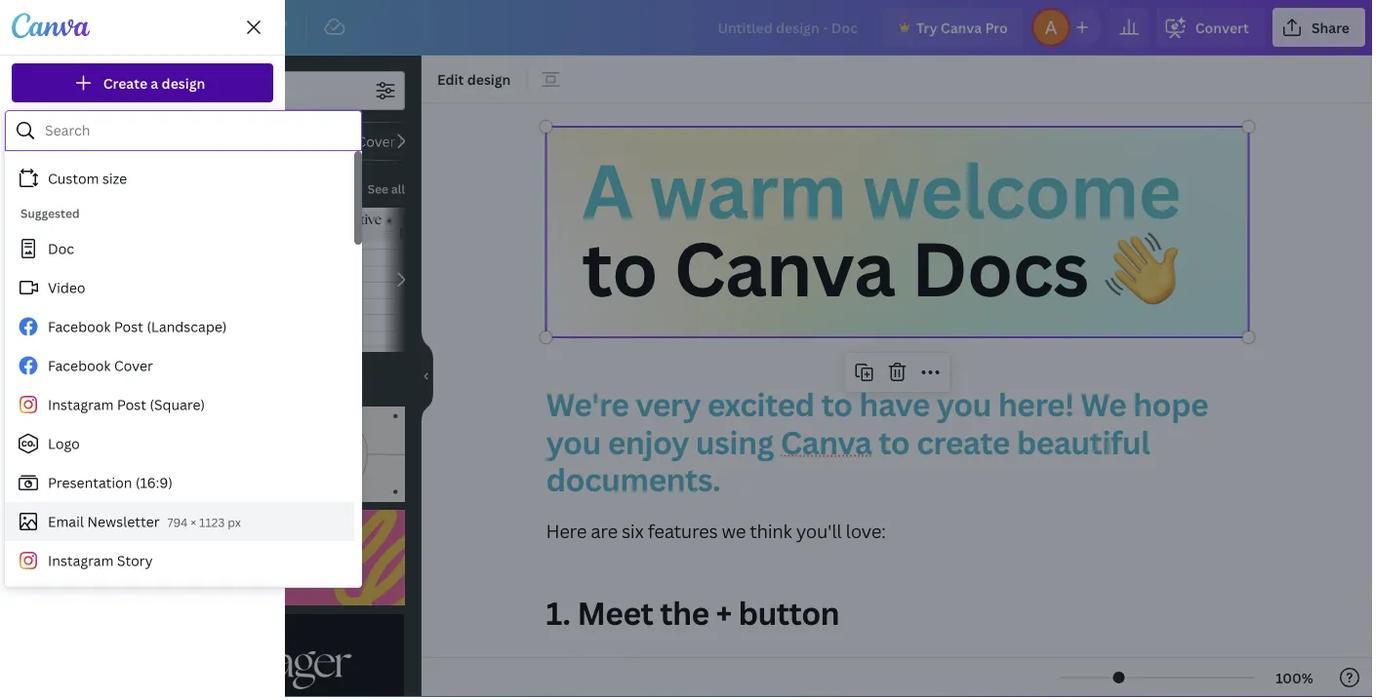 Task type: locate. For each thing, give the bounding box(es) containing it.
0 vertical spatial design
[[116, 315, 161, 334]]

facebook down video
[[48, 318, 111, 336]]

0 vertical spatial untitled design list
[[12, 259, 273, 345]]

2 vertical spatial canva
[[780, 421, 872, 463]]

you right with
[[134, 222, 159, 241]]

0 vertical spatial doc
[[86, 179, 112, 198]]

1 horizontal spatial +
[[716, 593, 732, 635]]

video link
[[5, 268, 354, 307]]

1 vertical spatial facebook
[[48, 357, 111, 375]]

list containing home
[[12, 118, 273, 251]]

0 vertical spatial untitled
[[59, 315, 113, 334]]

1 vertical spatial untitled design
[[59, 409, 161, 428]]

all down facebook cover
[[86, 378, 104, 397]]

uploads button
[[0, 266, 70, 337]]

our
[[591, 651, 621, 676]]

cover up results
[[114, 357, 153, 375]]

project overview/one-pager professional docs banner in black white sleek monochrome style image
[[86, 614, 405, 698]]

all for all
[[23, 365, 39, 381]]

0 vertical spatial canva
[[941, 18, 982, 37]]

+ for handy
[[685, 651, 694, 676]]

1 untitled from the top
[[59, 315, 113, 334]]

email
[[48, 513, 84, 531]]

1. meet the + button
[[546, 593, 839, 635]]

the
[[660, 593, 709, 635]]

untitled for all
[[59, 409, 113, 428]]

untitled down video
[[59, 315, 113, 334]]

0 horizontal spatial all
[[23, 365, 39, 381]]

2 untitled from the top
[[59, 409, 113, 428]]

1 horizontal spatial design
[[467, 70, 511, 88]]

see all
[[368, 181, 405, 197]]

1 vertical spatial untitled design button
[[12, 398, 273, 439]]

project overview/one-pager professional docs banner in pink dark blue yellow playful abstract style image
[[86, 511, 405, 606]]

can
[[805, 651, 837, 676]]

doc templates
[[86, 179, 183, 198]]

👋
[[1105, 217, 1178, 319]]

1 design from the top
[[116, 315, 161, 334]]

design right a
[[162, 74, 205, 92]]

0 vertical spatial home link
[[62, 8, 133, 47]]

0 horizontal spatial +
[[685, 651, 694, 676]]

0 vertical spatial untitled design
[[59, 315, 161, 334]]

0 vertical spatial post
[[114, 318, 143, 336]]

presentation (16:9)
[[48, 474, 173, 492]]

untitled design down all results
[[59, 409, 161, 428]]

1 facebook from the top
[[48, 318, 111, 336]]

one pager
[[256, 132, 323, 151]]

0 vertical spatial instagram
[[48, 396, 114, 414]]

2 untitled design list from the top
[[12, 353, 273, 439]]

cover left letter
[[357, 132, 396, 151]]

Search search field
[[45, 112, 348, 149]]

with
[[103, 222, 131, 241]]

one
[[256, 132, 283, 151]]

1 horizontal spatial cover
[[357, 132, 396, 151]]

home up the custom
[[53, 128, 92, 147]]

add
[[896, 651, 930, 676]]

cover inside button
[[357, 132, 396, 151]]

1 horizontal spatial doc
[[86, 179, 112, 198]]

doc inside "button"
[[86, 179, 112, 198]]

shared with you button
[[12, 212, 273, 251]]

pager
[[286, 132, 323, 151]]

you right have
[[937, 384, 992, 426]]

1 vertical spatial design
[[116, 409, 161, 428]]

facebook for facebook cover
[[48, 357, 111, 375]]

facebook up all results
[[48, 357, 111, 375]]

untitled design for recent
[[59, 315, 161, 334]]

instagram up logo
[[48, 396, 114, 414]]

1 vertical spatial untitled
[[59, 409, 113, 428]]

canva for docs
[[674, 217, 895, 319]]

2 design from the top
[[116, 409, 161, 428]]

canva inside we're very excited to have you here! we hope you enjoy using canva to create beautiful documents.
[[780, 421, 872, 463]]

instagram story link
[[5, 542, 354, 581]]

facebook cover
[[48, 357, 153, 375]]

design inside button
[[467, 70, 511, 88]]

0 vertical spatial +
[[716, 593, 732, 635]]

+ for the
[[716, 593, 732, 635]]

design down results
[[116, 409, 161, 428]]

1 vertical spatial doc
[[48, 240, 74, 258]]

very
[[636, 384, 701, 426]]

documents.
[[546, 458, 721, 501]]

brand button
[[0, 196, 70, 266]]

untitled up logo
[[59, 409, 113, 428]]

design
[[116, 315, 161, 334], [116, 409, 161, 428]]

home link up create
[[62, 8, 133, 47]]

1 vertical spatial +
[[685, 651, 694, 676]]

checklists,
[[1141, 651, 1233, 676]]

we
[[1081, 384, 1126, 426]]

excited
[[707, 384, 815, 426]]

instagram for instagram story
[[48, 552, 114, 570]]

home
[[78, 18, 118, 37], [53, 128, 92, 147]]

your projects button
[[12, 165, 273, 204]]

instagram story
[[48, 552, 153, 570]]

research brief doc in orange teal pink soft pastels style image
[[205, 208, 317, 352]]

0 horizontal spatial design
[[162, 74, 205, 92]]

projects
[[86, 175, 140, 194]]

planner button
[[86, 122, 162, 161]]

easily
[[841, 651, 892, 676]]

2 untitled design button from the top
[[12, 398, 273, 439]]

0 horizontal spatial doc
[[48, 240, 74, 258]]

0 vertical spatial home
[[78, 18, 118, 37]]

design
[[467, 70, 511, 88], [162, 74, 205, 92]]

home link inside main menu bar
[[62, 8, 133, 47]]

edit design button
[[429, 63, 519, 95]]

warm
[[649, 139, 846, 241]]

post for facebook
[[114, 318, 143, 336]]

untitled design list
[[12, 259, 273, 345], [12, 353, 273, 439]]

1 vertical spatial untitled design list
[[12, 353, 273, 439]]

shared
[[53, 222, 99, 241]]

cover letter button
[[344, 122, 448, 161]]

post left the (square)
[[117, 396, 146, 414]]

1 vertical spatial post
[[117, 396, 146, 414]]

you'll
[[796, 519, 842, 544]]

1 untitled design from the top
[[59, 315, 161, 334]]

home up create
[[78, 18, 118, 37]]

2 instagram from the top
[[48, 552, 114, 570]]

1.
[[546, 593, 571, 635]]

one pager button
[[243, 122, 336, 161]]

event/business proposal professional docs banner in beige dark brown warm classic style image
[[86, 407, 405, 503]]

home link up your projects button
[[12, 118, 273, 157]]

2 untitled design from the top
[[59, 409, 161, 428]]

None text field
[[422, 103, 1373, 698]]

0 vertical spatial facebook
[[48, 318, 111, 336]]

design right edit
[[467, 70, 511, 88]]

instagram
[[48, 396, 114, 414], [48, 552, 114, 570]]

with our handy +
[[546, 651, 694, 676]]

all
[[23, 365, 39, 381], [86, 378, 104, 397]]

are
[[591, 519, 618, 544]]

charts,
[[546, 677, 606, 698]]

1 vertical spatial canva
[[674, 217, 895, 319]]

untitled for recent
[[59, 315, 113, 334]]

meet
[[577, 593, 653, 635]]

newsletter
[[87, 513, 160, 531]]

0 vertical spatial untitled design button
[[12, 304, 273, 345]]

1 vertical spatial instagram
[[48, 552, 114, 570]]

elements button
[[0, 126, 70, 196]]

instagram down 'email'
[[48, 552, 114, 570]]

you up more!
[[768, 651, 801, 676]]

post
[[114, 318, 143, 336], [117, 396, 146, 414]]

hide image
[[421, 330, 433, 424]]

custom
[[48, 169, 99, 188]]

elements
[[13, 166, 57, 179]]

see all button
[[366, 169, 407, 208]]

1 untitled design list from the top
[[12, 259, 273, 345]]

untitled design
[[59, 315, 161, 334], [59, 409, 161, 428]]

1 horizontal spatial all
[[86, 378, 104, 397]]

canva
[[941, 18, 982, 37], [674, 217, 895, 319], [780, 421, 872, 463]]

+ right the
[[716, 593, 732, 635]]

instagram for instagram post (square)
[[48, 396, 114, 414]]

2 facebook from the top
[[48, 357, 111, 375]]

all down uploads
[[23, 365, 39, 381]]

Search Doc templates search field
[[125, 72, 366, 109]]

we're
[[546, 384, 629, 426]]

untitled
[[59, 315, 113, 334], [59, 409, 113, 428]]

anything
[[934, 651, 1011, 676]]

untitled design up facebook cover
[[59, 315, 161, 334]]

design down video link
[[116, 315, 161, 334]]

+ right handy
[[685, 651, 694, 676]]

1 untitled design button from the top
[[12, 304, 273, 345]]

green
[[183, 132, 223, 151]]

green button
[[170, 122, 235, 161]]

here are six features we think you'll love:
[[546, 519, 886, 544]]

using
[[696, 421, 774, 463]]

1 instagram from the top
[[48, 396, 114, 414]]

see
[[368, 181, 388, 197]]

side panel tab list
[[0, 56, 70, 477]]

canva inside try canva pro button
[[941, 18, 982, 37]]

post up facebook cover
[[114, 318, 143, 336]]

Design title text field
[[702, 8, 875, 47]]

0 horizontal spatial cover
[[114, 357, 153, 375]]

try canva pro
[[916, 18, 1008, 37]]

0 vertical spatial cover
[[357, 132, 396, 151]]

list
[[12, 118, 273, 251]]



Task type: vqa. For each thing, say whether or not it's contained in the screenshot.
Shared
yes



Task type: describe. For each thing, give the bounding box(es) containing it.
logo
[[48, 435, 80, 453]]

try
[[916, 18, 937, 37]]

-
[[1130, 651, 1137, 676]]

all for all results
[[86, 378, 104, 397]]

and
[[695, 677, 728, 698]]

your
[[1038, 651, 1079, 676]]

templates
[[116, 179, 183, 198]]

untitled design button for all
[[12, 398, 273, 439]]

to canva docs 👋
[[582, 217, 1178, 319]]

(square)
[[150, 396, 205, 414]]

edit
[[437, 70, 464, 88]]

recent
[[23, 271, 63, 287]]

canva for pro
[[941, 18, 982, 37]]

your
[[53, 175, 83, 194]]

you inside button, you can easily add anything to your page - checklists, charts, graphics, and more!
[[768, 651, 801, 676]]

more!
[[732, 677, 784, 698]]

planner
[[99, 132, 150, 151]]

page
[[1083, 651, 1125, 676]]

1 vertical spatial home link
[[12, 118, 273, 157]]

uploads
[[15, 306, 55, 320]]

enjoy
[[608, 421, 689, 463]]

button,
[[699, 651, 764, 676]]

features
[[648, 519, 718, 544]]

post for instagram
[[117, 396, 146, 414]]

custom size button
[[5, 159, 354, 198]]

create
[[103, 74, 147, 92]]

video
[[48, 279, 85, 297]]

doc for doc
[[48, 240, 74, 258]]

(16:9)
[[136, 474, 173, 492]]

your projects
[[53, 175, 140, 194]]

love:
[[846, 519, 886, 544]]

cover letter
[[357, 132, 436, 151]]

convert
[[1195, 18, 1249, 37]]

presentation (16:9) link
[[5, 464, 354, 503]]

here
[[546, 519, 587, 544]]

results
[[107, 378, 152, 397]]

you inside button
[[134, 222, 159, 241]]

instagram post (square) link
[[5, 386, 354, 425]]

home inside main menu bar
[[78, 18, 118, 37]]

doc templates button
[[84, 169, 185, 208]]

1 vertical spatial home
[[53, 128, 92, 147]]

here!
[[998, 384, 1074, 426]]

none text field containing a warm welcome
[[422, 103, 1373, 698]]

we
[[722, 519, 746, 544]]

edit design
[[437, 70, 511, 88]]

six
[[622, 519, 644, 544]]

think
[[750, 519, 792, 544]]

design inside dropdown button
[[162, 74, 205, 92]]

handy
[[625, 651, 680, 676]]

story
[[117, 552, 153, 570]]

a warm welcome
[[582, 139, 1181, 241]]

you left enjoy
[[546, 421, 601, 463]]

doc for doc templates
[[86, 179, 112, 198]]

all results
[[86, 378, 152, 397]]

a
[[582, 139, 633, 241]]

main menu bar
[[0, 0, 1373, 56]]

templates button
[[0, 56, 70, 126]]

all
[[391, 181, 405, 197]]

facebook for facebook post (landscape)
[[48, 318, 111, 336]]

facebook post (landscape) link
[[5, 307, 354, 346]]

facebook cover link
[[5, 346, 354, 386]]

suggested
[[20, 205, 80, 222]]

try canva pro button
[[883, 8, 1024, 47]]

create a design button
[[12, 63, 273, 102]]

letter
[[399, 132, 436, 151]]

we're very excited to have you here! we hope you enjoy using canva to create beautiful documents.
[[546, 384, 1215, 501]]

a
[[151, 74, 158, 92]]

to inside button, you can easily add anything to your page - checklists, charts, graphics, and more!
[[1015, 651, 1034, 676]]

pro
[[985, 18, 1008, 37]]

creative brief doc in black and white grey editorial style image
[[325, 208, 436, 352]]

untitled design button for recent
[[12, 304, 273, 345]]

shared with you
[[53, 222, 159, 241]]

apps
[[23, 447, 47, 460]]

1 vertical spatial cover
[[114, 357, 153, 375]]

custom size
[[48, 169, 127, 188]]

email newsletter
[[48, 513, 160, 531]]

button
[[738, 593, 839, 635]]

button, you can easily add anything to your page - checklists, charts, graphics, and more!
[[546, 651, 1237, 698]]

convert button
[[1156, 8, 1265, 47]]

size
[[102, 169, 127, 188]]

hope
[[1133, 384, 1208, 426]]

projects
[[16, 377, 55, 390]]

one pager doc in black and white blue light blue classic professional style image
[[86, 208, 197, 352]]

have
[[859, 384, 930, 426]]

doc link
[[5, 229, 354, 268]]

apps button
[[0, 407, 70, 477]]

email newsletter link
[[5, 503, 354, 542]]

design for recent
[[116, 315, 161, 334]]

logo link
[[5, 425, 354, 464]]

create
[[917, 421, 1010, 463]]

untitled design for all
[[59, 409, 161, 428]]

design for all
[[116, 409, 161, 428]]

(landscape)
[[147, 318, 227, 336]]

create a design
[[103, 74, 205, 92]]

brand
[[21, 236, 49, 249]]



